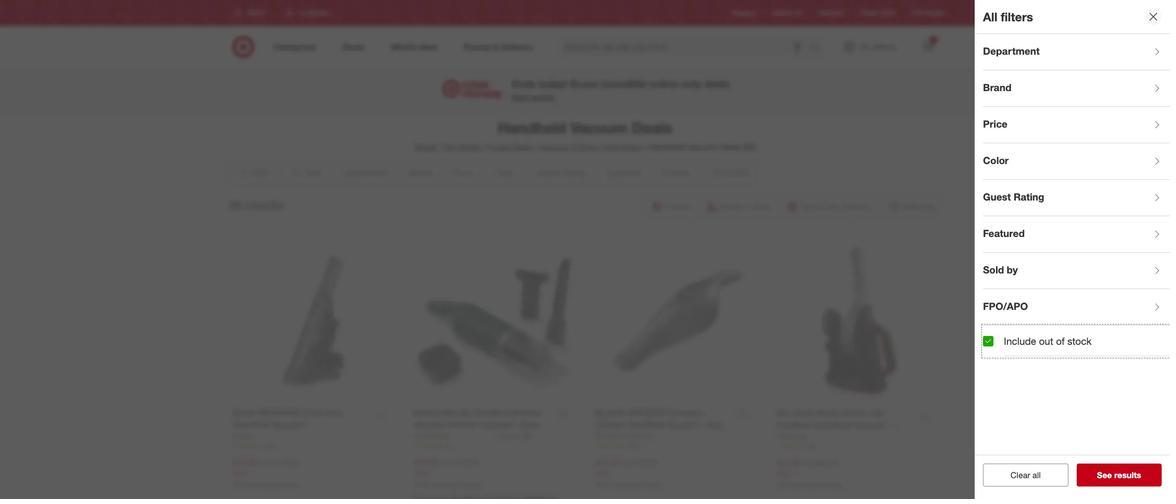 Task type: vqa. For each thing, say whether or not it's contained in the screenshot.
Ends
yes



Task type: locate. For each thing, give the bounding box(es) containing it.
1 vertical spatial target
[[414, 142, 437, 152]]

$129.99 down 570
[[272, 458, 298, 467]]

0 horizontal spatial vacuum
[[540, 142, 570, 152]]

registry
[[733, 9, 756, 17]]

/ left "top"
[[439, 142, 442, 152]]

$54.99 reg $64.99 sale when purchased online
[[777, 457, 843, 490]]

1 horizontal spatial results
[[1115, 470, 1142, 481]]

home deals link
[[487, 142, 533, 152]]

redcard
[[819, 9, 844, 17]]

start
[[512, 93, 530, 102]]

66
[[809, 442, 816, 450]]

purchased down $64.99
[[795, 482, 825, 490]]

$129.99 down 94 link
[[454, 458, 480, 467]]

1 horizontal spatial $99.99
[[414, 457, 439, 467]]

clear
[[1011, 470, 1031, 481]]

1 $99.99 from the left
[[233, 457, 258, 467]]

$39.99
[[635, 458, 657, 467]]

care
[[601, 142, 619, 152]]

results right see
[[1115, 470, 1142, 481]]

$29.99 reg $39.99 sale when purchased online
[[595, 457, 662, 489]]

$99.99 reg $129.99 sale when purchased online
[[233, 457, 299, 489], [414, 457, 480, 489]]

price button
[[983, 107, 1171, 143]]

purchased
[[251, 481, 280, 489], [432, 481, 462, 489], [613, 481, 643, 489], [795, 482, 825, 490]]

1 vertical spatial handheld
[[649, 142, 685, 152]]

0 horizontal spatial $129.99
[[272, 458, 298, 467]]

0 vertical spatial target
[[860, 9, 878, 17]]

results for 20 results
[[245, 198, 284, 212]]

/ right care
[[644, 142, 647, 152]]

1 horizontal spatial $99.99 reg $129.99 sale when purchased online
[[414, 457, 480, 489]]

all
[[983, 9, 998, 24]]

top deals link
[[444, 142, 480, 152]]

results inside see results button
[[1115, 470, 1142, 481]]

when for 716
[[595, 481, 612, 489]]

purchased inside $54.99 reg $64.99 sale when purchased online
[[795, 482, 825, 490]]

online
[[282, 481, 299, 489], [464, 481, 480, 489], [645, 481, 662, 489], [826, 482, 843, 490]]

94 link
[[414, 441, 575, 450]]

$99.99 reg $129.99 sale when purchased online down 570
[[233, 457, 299, 489]]

2 $99.99 reg $129.99 sale when purchased online from the left
[[414, 457, 480, 489]]

deals right care
[[621, 142, 642, 152]]

$129.99
[[272, 458, 298, 467], [454, 458, 480, 467]]

2
[[932, 37, 935, 43]]

results
[[245, 198, 284, 212], [1115, 470, 1142, 481]]

find stores link
[[912, 9, 944, 17]]

20 results
[[229, 198, 284, 212]]

cyber monday target deals image
[[441, 77, 504, 102]]

570
[[265, 442, 275, 450]]

search
[[805, 43, 830, 53]]

vacuum up vacuum & floor care deals link
[[571, 118, 628, 137]]

results right 20
[[245, 198, 284, 212]]

1 horizontal spatial $129.99
[[454, 458, 480, 467]]

when
[[233, 481, 249, 489], [414, 481, 430, 489], [595, 481, 612, 489], [777, 482, 793, 490]]

purchased inside $29.99 reg $39.99 sale when purchased online
[[613, 481, 643, 489]]

online for 570
[[282, 481, 299, 489]]

by
[[1007, 264, 1018, 275]]

purchased down $39.99 at the right of the page
[[613, 481, 643, 489]]

vacuum
[[571, 118, 628, 137], [540, 142, 570, 152], [687, 142, 717, 152]]

$99.99 reg $129.99 sale when purchased online down 94 in the bottom left of the page
[[414, 457, 480, 489]]

2 $129.99 from the left
[[454, 458, 480, 467]]

stock
[[1068, 335, 1092, 347]]

online down $39.99 at the right of the page
[[645, 481, 662, 489]]

$29.99
[[595, 457, 620, 467]]

deals
[[632, 118, 673, 137], [459, 142, 480, 152], [512, 142, 533, 152], [621, 142, 642, 152], [719, 142, 740, 152]]

target left "top"
[[414, 142, 437, 152]]

0 vertical spatial results
[[245, 198, 284, 212]]

include
[[1004, 335, 1037, 347]]

0 horizontal spatial $99.99 reg $129.99 sale when purchased online
[[233, 457, 299, 489]]

0 horizontal spatial results
[[245, 198, 284, 212]]

handheld
[[498, 118, 567, 137], [649, 142, 685, 152]]

$64.99
[[816, 458, 838, 467]]

handheld vacuum deals target / top deals / home deals / vacuum & floor care deals / handheld vacuum deals (20)
[[414, 118, 757, 152]]

vacuum left &
[[540, 142, 570, 152]]

vacuum & floor care deals link
[[540, 142, 642, 152]]

716
[[628, 442, 638, 450]]

2 $99.99 from the left
[[414, 457, 439, 467]]

&
[[572, 142, 577, 152]]

sale
[[233, 469, 247, 478], [414, 469, 428, 478], [595, 469, 610, 478], [777, 469, 791, 478]]

/ right the home deals link
[[535, 142, 538, 152]]

reg down '716'
[[622, 458, 633, 467]]

target inside "link"
[[860, 9, 878, 17]]

$99.99
[[233, 457, 258, 467], [414, 457, 439, 467]]

when inside $54.99 reg $64.99 sale when purchased online
[[777, 482, 793, 490]]

1 horizontal spatial target
[[860, 9, 878, 17]]

featured button
[[983, 216, 1171, 253]]

online inside $54.99 reg $64.99 sale when purchased online
[[826, 482, 843, 490]]

all filters
[[983, 9, 1033, 24]]

target left "circle"
[[860, 9, 878, 17]]

online down $64.99
[[826, 482, 843, 490]]

clear all button
[[983, 464, 1069, 487]]

sale inside $29.99 reg $39.99 sale when purchased online
[[595, 469, 610, 478]]

target
[[860, 9, 878, 17], [414, 142, 437, 152]]

2 / from the left
[[482, 142, 485, 152]]

1 horizontal spatial vacuum
[[571, 118, 628, 137]]

purchased down 570
[[251, 481, 280, 489]]

1 vertical spatial results
[[1115, 470, 1142, 481]]

target circle link
[[860, 9, 895, 17]]

out
[[1039, 335, 1054, 347]]

featured
[[983, 227, 1025, 239]]

clear all
[[1011, 470, 1041, 481]]

reg inside $29.99 reg $39.99 sale when purchased online
[[622, 458, 633, 467]]

when for 66
[[777, 482, 793, 490]]

reg inside $54.99 reg $64.99 sale when purchased online
[[804, 458, 814, 467]]

/ left home
[[482, 142, 485, 152]]

home
[[487, 142, 510, 152]]

circle
[[879, 9, 895, 17]]

reg
[[260, 458, 270, 467], [441, 458, 452, 467], [622, 458, 633, 467], [804, 458, 814, 467]]

reg for 570
[[260, 458, 270, 467]]

reg down 570
[[260, 458, 270, 467]]

search button
[[805, 35, 830, 60]]

target inside handheld vacuum deals target / top deals / home deals / vacuum & floor care deals / handheld vacuum deals (20)
[[414, 142, 437, 152]]

/
[[439, 142, 442, 152], [482, 142, 485, 152], [535, 142, 538, 152], [644, 142, 647, 152]]

incredible
[[601, 78, 647, 90]]

price
[[983, 118, 1008, 130]]

online inside $29.99 reg $39.99 sale when purchased online
[[645, 481, 662, 489]]

0 horizontal spatial target
[[414, 142, 437, 152]]

1 $129.99 from the left
[[272, 458, 298, 467]]

online down '570' link
[[282, 481, 299, 489]]

results for see results
[[1115, 470, 1142, 481]]

vacuum left (20)
[[687, 142, 717, 152]]

reg down the 66
[[804, 458, 814, 467]]

all filters dialog
[[975, 0, 1171, 499]]

sold
[[983, 264, 1004, 275]]

0 horizontal spatial $99.99
[[233, 457, 258, 467]]

all
[[1033, 470, 1041, 481]]

when inside $29.99 reg $39.99 sale when purchased online
[[595, 481, 612, 489]]

sale inside $54.99 reg $64.99 sale when purchased online
[[777, 469, 791, 478]]

0 horizontal spatial handheld
[[498, 118, 567, 137]]

deals right "top"
[[459, 142, 480, 152]]

716 link
[[595, 441, 756, 450]]

brand button
[[983, 70, 1171, 107]]



Task type: describe. For each thing, give the bounding box(es) containing it.
sold by
[[983, 264, 1018, 275]]

deals left (20)
[[719, 142, 740, 152]]

see results
[[1097, 470, 1142, 481]]

online for 716
[[645, 481, 662, 489]]

registry link
[[733, 9, 756, 17]]

filters
[[1001, 9, 1033, 24]]

rating
[[1014, 191, 1045, 203]]

570 link
[[233, 441, 393, 450]]

66 link
[[777, 442, 938, 451]]

brand
[[983, 81, 1012, 93]]

What can we help you find? suggestions appear below search field
[[559, 35, 812, 58]]

online-
[[650, 78, 682, 90]]

color button
[[983, 143, 1171, 180]]

of
[[1056, 335, 1065, 347]]

when for 570
[[233, 481, 249, 489]]

fpo/apo
[[983, 300, 1028, 312]]

sale for 716
[[595, 469, 610, 478]]

guest rating
[[983, 191, 1045, 203]]

weekly ad link
[[773, 9, 802, 17]]

purchased down 94 in the bottom left of the page
[[432, 481, 462, 489]]

online for 66
[[826, 482, 843, 490]]

see
[[1097, 470, 1112, 481]]

94
[[446, 442, 453, 450]]

deals right home
[[512, 142, 533, 152]]

ends today! score incredible online-only deals start saving
[[512, 78, 730, 102]]

0 vertical spatial handheld
[[498, 118, 567, 137]]

$54.99
[[777, 457, 802, 468]]

online down 94 link
[[464, 481, 480, 489]]

redcard link
[[819, 9, 844, 17]]

deals
[[705, 78, 730, 90]]

reg down 94 in the bottom left of the page
[[441, 458, 452, 467]]

sale for 570
[[233, 469, 247, 478]]

stores
[[926, 9, 944, 17]]

(20)
[[743, 142, 757, 152]]

reg for 716
[[622, 458, 633, 467]]

4 / from the left
[[644, 142, 647, 152]]

3 / from the left
[[535, 142, 538, 152]]

color
[[983, 154, 1009, 166]]

score
[[570, 78, 598, 90]]

deals down online- at top right
[[632, 118, 673, 137]]

today!
[[539, 78, 568, 90]]

find stores
[[912, 9, 944, 17]]

only
[[682, 78, 702, 90]]

1 $99.99 reg $129.99 sale when purchased online from the left
[[233, 457, 299, 489]]

department
[[983, 45, 1040, 57]]

top
[[444, 142, 457, 152]]

target link
[[414, 142, 437, 152]]

weekly ad
[[773, 9, 802, 17]]

see results button
[[1077, 464, 1162, 487]]

find
[[912, 9, 924, 17]]

1 horizontal spatial handheld
[[649, 142, 685, 152]]

fpo/apo button
[[983, 289, 1171, 326]]

saving
[[532, 93, 554, 102]]

2 link
[[917, 35, 940, 58]]

20
[[229, 198, 242, 212]]

2 horizontal spatial vacuum
[[687, 142, 717, 152]]

floor
[[580, 142, 599, 152]]

purchased for 570
[[251, 481, 280, 489]]

reg for 66
[[804, 458, 814, 467]]

purchased for 716
[[613, 481, 643, 489]]

Include out of stock checkbox
[[983, 336, 994, 346]]

ad
[[794, 9, 802, 17]]

ends
[[512, 78, 536, 90]]

weekly
[[773, 9, 793, 17]]

target circle
[[860, 9, 895, 17]]

purchased for 66
[[795, 482, 825, 490]]

guest
[[983, 191, 1011, 203]]

sold by button
[[983, 253, 1171, 289]]

sale for 66
[[777, 469, 791, 478]]

include out of stock
[[1004, 335, 1092, 347]]

guest rating button
[[983, 180, 1171, 216]]

1 / from the left
[[439, 142, 442, 152]]

department button
[[983, 34, 1171, 70]]



